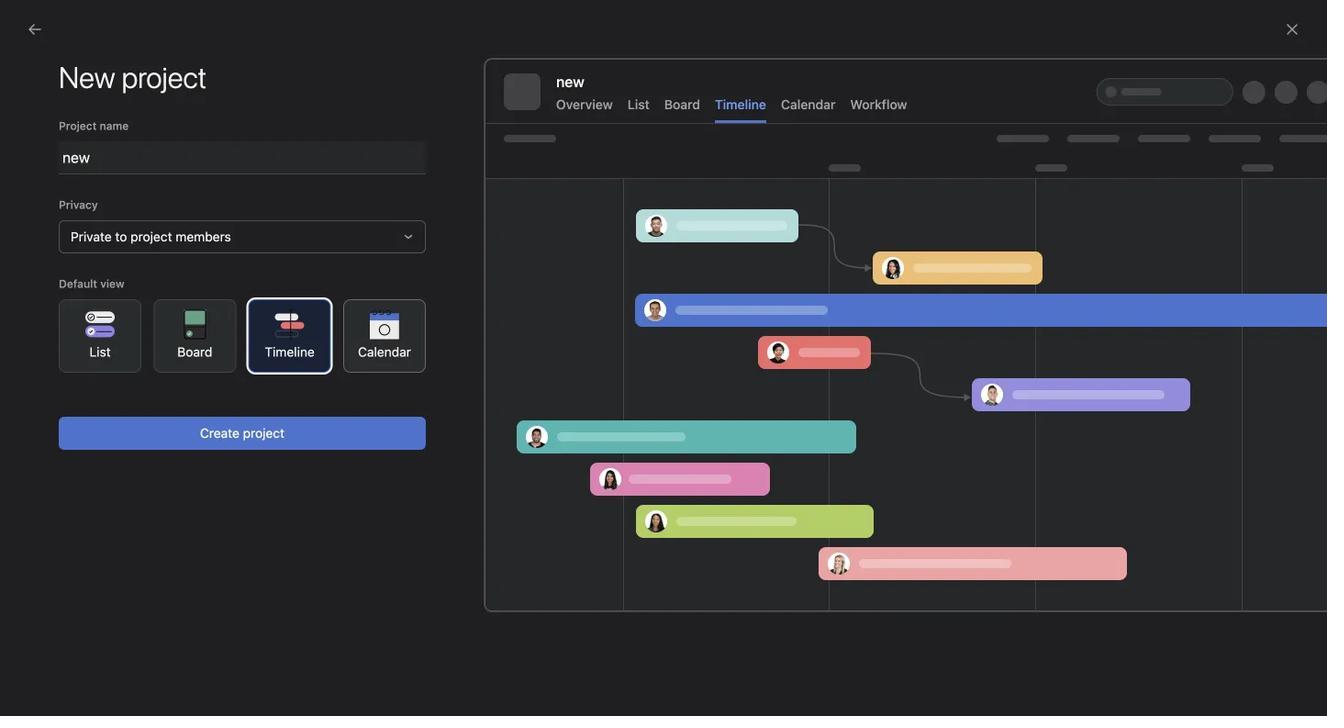 Task type: vqa. For each thing, say whether or not it's contained in the screenshot.
Starred element
no



Task type: locate. For each thing, give the bounding box(es) containing it.
goals link
[[11, 259, 209, 288]]

project inside the private to project members dropdown button
[[131, 229, 172, 244]]

1 horizontal spatial board
[[665, 97, 701, 112]]

1 vertical spatial project
[[150, 332, 192, 347]]

1 or from the left
[[770, 416, 787, 433]]

2 vertical spatial to
[[638, 416, 652, 433]]

cross-
[[48, 332, 88, 347]]

feedback
[[1258, 131, 1306, 144]]

create
[[200, 426, 240, 441]]

send inside "link"
[[1228, 131, 1255, 144]]

workspace
[[69, 398, 133, 413]]

project for members
[[131, 229, 172, 244]]

message right a
[[575, 416, 634, 433]]

my
[[48, 398, 66, 413]]

board
[[665, 97, 701, 112], [177, 344, 212, 360]]

a
[[563, 416, 571, 433]]

to right private
[[115, 229, 127, 244]]

list box
[[447, 7, 888, 37]]

list right overview
[[628, 97, 650, 112]]

1 vertical spatial send
[[525, 416, 559, 433]]

Project name text field
[[59, 141, 426, 174]]

or right tasks.
[[888, 416, 904, 433]]

0 horizontal spatial calendar
[[358, 344, 411, 360]]

list
[[628, 97, 650, 112], [89, 344, 111, 360]]

0 horizontal spatial send
[[525, 416, 559, 433]]

project inside the cross-functional project plan link
[[150, 332, 192, 347]]

private to project members button
[[59, 220, 426, 253]]

0 vertical spatial send
[[1228, 131, 1255, 144]]

to for send a message to kick off projects. or discuss tasks. or brainstorm ideas.
[[638, 416, 652, 433]]

project
[[59, 119, 97, 132]]

1 vertical spatial to
[[814, 371, 834, 397]]

2 horizontal spatial to
[[814, 371, 834, 397]]

0 horizontal spatial timeline
[[265, 344, 315, 360]]

create project button
[[59, 417, 426, 450]]

send for send a message to kick off projects. or discuss tasks. or brainstorm ideas.
[[525, 416, 559, 433]]

send inside button
[[731, 473, 761, 489]]

calendar
[[781, 97, 836, 112], [358, 344, 411, 360]]

kick
[[656, 416, 682, 433]]

view
[[100, 277, 125, 290]]

message inside button
[[764, 473, 818, 489]]

message down send a message to kick off projects. or discuss tasks. or brainstorm ideas.
[[764, 473, 818, 489]]

0 horizontal spatial to
[[115, 229, 127, 244]]

workflow
[[851, 97, 908, 112]]

0 vertical spatial timeline
[[715, 97, 767, 112]]

to
[[115, 229, 127, 244], [814, 371, 834, 397], [638, 416, 652, 433]]

cross-functional project plan
[[48, 332, 220, 347]]

inbox
[[48, 122, 80, 137]]

1 horizontal spatial list
[[628, 97, 650, 112]]

privacy
[[59, 198, 98, 211]]

1 vertical spatial timeline
[[265, 344, 315, 360]]

global element
[[0, 45, 220, 155]]

portfolios link
[[11, 230, 209, 259]]

1 horizontal spatial message
[[764, 473, 818, 489]]

0 vertical spatial calendar
[[781, 97, 836, 112]]

1 horizontal spatial or
[[888, 416, 904, 433]]

project right create on the bottom
[[243, 426, 285, 441]]

insights element
[[0, 167, 220, 292]]

message
[[575, 416, 634, 433], [764, 473, 818, 489]]

project
[[131, 229, 172, 244], [150, 332, 192, 347], [243, 426, 285, 441]]

1 horizontal spatial to
[[638, 416, 652, 433]]

0 horizontal spatial board
[[177, 344, 212, 360]]

projects.
[[708, 416, 766, 433]]

your work
[[839, 371, 935, 397]]

plan
[[195, 332, 220, 347]]

or left discuss
[[770, 416, 787, 433]]

2 horizontal spatial send
[[1228, 131, 1255, 144]]

send left the feedback
[[1228, 131, 1255, 144]]

project left members
[[131, 229, 172, 244]]

send feedback link
[[1228, 129, 1306, 146]]

private
[[71, 229, 112, 244]]

0 vertical spatial to
[[115, 229, 127, 244]]

0 vertical spatial message
[[575, 416, 634, 433]]

to for connect your words to your work
[[814, 371, 834, 397]]

0 vertical spatial list
[[628, 97, 650, 112]]

to up discuss
[[814, 371, 834, 397]]

create project
[[200, 426, 285, 441]]

to left kick
[[638, 416, 652, 433]]

timeline
[[715, 97, 767, 112], [265, 344, 315, 360]]

ideas.
[[984, 416, 1023, 433]]

send feedback
[[1228, 131, 1306, 144]]

2 vertical spatial project
[[243, 426, 285, 441]]

send
[[1228, 131, 1255, 144], [525, 416, 559, 433], [731, 473, 761, 489]]

new
[[556, 73, 585, 90]]

go back image
[[28, 22, 42, 37]]

members
[[176, 229, 231, 244]]

connect
[[614, 371, 697, 397]]

0 vertical spatial project
[[131, 229, 172, 244]]

new project
[[59, 60, 207, 95]]

1 vertical spatial message
[[764, 473, 818, 489]]

send down the projects. at the bottom right of the page
[[731, 473, 761, 489]]

1 vertical spatial calendar
[[358, 344, 411, 360]]

1 horizontal spatial send
[[731, 473, 761, 489]]

2 vertical spatial send
[[731, 473, 761, 489]]

0 horizontal spatial list
[[89, 344, 111, 360]]

close image
[[1286, 22, 1300, 37]]

discuss
[[790, 416, 841, 433]]

send message
[[731, 473, 818, 489]]

project left plan
[[150, 332, 192, 347]]

0 horizontal spatial or
[[770, 416, 787, 433]]

projects
[[22, 301, 72, 316]]

send left a
[[525, 416, 559, 433]]

project name
[[59, 119, 129, 132]]

or
[[770, 416, 787, 433], [888, 416, 904, 433]]

list right cross-
[[89, 344, 111, 360]]

1 vertical spatial board
[[177, 344, 212, 360]]



Task type: describe. For each thing, give the bounding box(es) containing it.
off
[[686, 416, 704, 433]]

inbox link
[[11, 115, 209, 144]]

send message button
[[719, 465, 830, 498]]

1 horizontal spatial timeline
[[715, 97, 767, 112]]

words
[[750, 371, 810, 397]]

insights button
[[0, 174, 70, 193]]

projects button
[[0, 299, 72, 318]]

cross-functional project plan link
[[11, 325, 220, 354]]

projects element
[[0, 292, 220, 358]]

default
[[59, 277, 97, 290]]

send for send feedback
[[1228, 131, 1255, 144]]

this is a preview of your project image
[[485, 59, 1328, 612]]

default view
[[59, 277, 125, 290]]

my workspace link
[[11, 391, 209, 421]]

filter:
[[1033, 131, 1064, 144]]

reporting link
[[11, 200, 209, 230]]

0 horizontal spatial message
[[575, 416, 634, 433]]

my workspace
[[48, 398, 133, 413]]

goals
[[48, 266, 81, 281]]

teams element
[[0, 358, 220, 424]]

1 horizontal spatial calendar
[[781, 97, 836, 112]]

overview
[[556, 97, 613, 112]]

send a message to kick off projects. or discuss tasks. or brainstorm ideas.
[[525, 416, 1023, 433]]

0 vertical spatial board
[[665, 97, 701, 112]]

filter: 1 button
[[1011, 125, 1081, 151]]

your
[[702, 371, 745, 397]]

send for send message
[[731, 473, 761, 489]]

hide sidebar image
[[24, 15, 39, 29]]

insights
[[22, 176, 70, 191]]

filter: 1
[[1033, 131, 1072, 144]]

private to project members
[[71, 229, 231, 244]]

project inside 'create project' button
[[243, 426, 285, 441]]

connect your words to your work
[[614, 371, 935, 397]]

name
[[100, 119, 129, 132]]

home link
[[11, 56, 209, 85]]

brainstorm
[[908, 416, 980, 433]]

2 or from the left
[[888, 416, 904, 433]]

to inside dropdown button
[[115, 229, 127, 244]]

tasks.
[[845, 416, 884, 433]]

1
[[1067, 131, 1072, 144]]

portfolios
[[48, 236, 104, 252]]

home
[[48, 63, 83, 78]]

reporting
[[48, 207, 106, 222]]

1 vertical spatial list
[[89, 344, 111, 360]]

functional
[[88, 332, 146, 347]]

project for plan
[[150, 332, 192, 347]]



